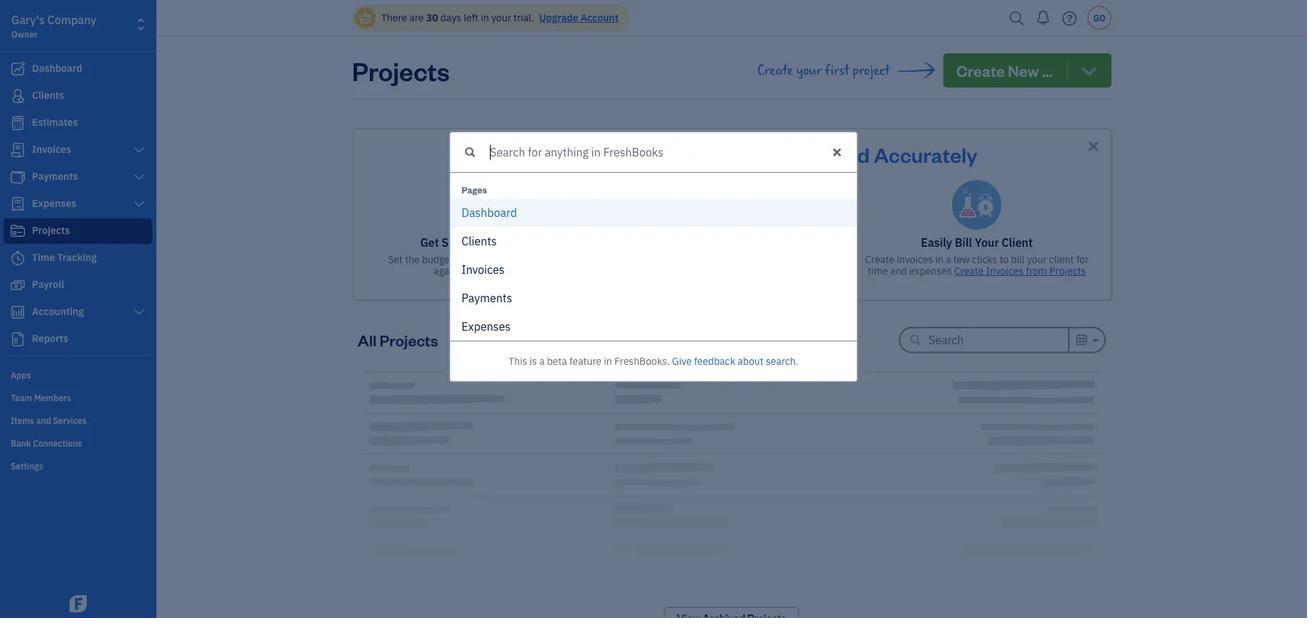 Task type: vqa. For each thing, say whether or not it's contained in the screenshot.


Task type: locate. For each thing, give the bounding box(es) containing it.
0 horizontal spatial create
[[758, 63, 793, 78]]

all
[[358, 330, 377, 350]]

create for create invoices in a few clicks to bill your client for time and expenses
[[865, 253, 895, 266]]

in for there are 30 days left in your trial. upgrade account
[[481, 11, 489, 24]]

assign a project manager button
[[615, 180, 849, 288]]

project image
[[9, 224, 26, 238]]

1 vertical spatial your
[[797, 63, 822, 78]]

budget
[[422, 253, 454, 266]]

e left 'it'
[[493, 262, 499, 277]]

2 vertical spatial your
[[1027, 253, 1047, 266]]

money image
[[9, 278, 26, 292]]

search.
[[766, 355, 799, 368]]

get left paid on the right of the page
[[790, 141, 824, 168]]

your left first on the top right
[[797, 63, 822, 78]]

2 chevron large down image from the top
[[133, 198, 146, 210]]

1 chevron large down image from the top
[[133, 144, 146, 156]]

get started with projects image
[[461, 180, 512, 231]]

1 chevron large down image from the top
[[133, 171, 146, 183]]

1 horizontal spatial for
[[1077, 253, 1089, 266]]

a left d
[[500, 205, 507, 220]]

time
[[566, 253, 586, 266], [868, 264, 888, 277]]

report image
[[9, 332, 26, 346]]

2 vertical spatial in
[[604, 355, 612, 368]]

a left few
[[946, 253, 952, 266]]

b
[[487, 205, 494, 220]]

0 horizontal spatial and
[[521, 253, 538, 266]]

to
[[1000, 253, 1009, 266]]

all projects
[[358, 330, 438, 350]]

chevron large down image
[[133, 171, 146, 183], [133, 198, 146, 210]]

project
[[712, 235, 750, 250]]

2 chevron large down image from the top
[[133, 307, 146, 318]]

this
[[509, 355, 528, 368]]

1 horizontal spatial time
[[868, 264, 888, 277]]

give
[[672, 355, 692, 368]]

chart image
[[9, 305, 26, 319]]

1 horizontal spatial i
[[485, 262, 487, 277]]

how
[[480, 264, 500, 277]]

h
[[481, 205, 487, 220]]

time inside set the budget for the project and track time against it.
[[566, 253, 586, 266]]

0 vertical spatial t
[[487, 234, 491, 249]]

1 horizontal spatial in
[[604, 355, 612, 368]]

t right l
[[487, 234, 491, 249]]

get up budget
[[420, 235, 439, 250]]

trial.
[[514, 11, 534, 24]]

easily bill your client image
[[952, 180, 1002, 230]]

1 for from the left
[[456, 253, 468, 266]]

this is a beta feature in freshbooks. give feedback about search.
[[509, 355, 799, 368]]

2 for from the left
[[1077, 253, 1089, 266]]

1 vertical spatial in
[[936, 253, 944, 266]]

time inside 'create invoices in a few clicks to bill your client for time and expenses'
[[868, 264, 888, 277]]

in right feature
[[604, 355, 612, 368]]

team members image
[[11, 391, 152, 403]]

the
[[405, 253, 420, 266], [471, 253, 485, 266]]

your
[[492, 11, 511, 24], [797, 63, 822, 78], [1027, 253, 1047, 266]]

and right time
[[750, 141, 786, 168]]

i right c
[[472, 234, 475, 249]]

time right track on the top left of the page
[[566, 253, 586, 266]]

left
[[464, 11, 479, 24]]

create for create invoices from projects
[[955, 264, 984, 277]]

d
[[511, 205, 517, 220]]

in right the left
[[481, 11, 489, 24]]

0 vertical spatial in
[[481, 11, 489, 24]]

for inside set the budget for the project and track time against it.
[[456, 253, 468, 266]]

the left c
[[471, 253, 485, 266]]

projects up track on the top left of the page
[[510, 235, 553, 250]]

p
[[474, 319, 481, 334]]

1 vertical spatial chevron large down image
[[133, 307, 146, 318]]

1 vertical spatial t
[[503, 290, 507, 305]]

y
[[475, 290, 480, 305]]

Search text field
[[929, 329, 1068, 351]]

settings image
[[11, 460, 152, 471]]

manager
[[753, 235, 798, 250]]

crown image
[[358, 10, 373, 25]]

it.
[[468, 264, 477, 277]]

2 horizontal spatial create
[[955, 264, 984, 277]]

in down easily
[[936, 253, 944, 266]]

chevron large down image for chart image
[[133, 307, 146, 318]]

time
[[697, 141, 746, 168]]

for right client on the top of page
[[1077, 253, 1089, 266]]

set
[[388, 253, 403, 266]]

0 horizontal spatial for
[[456, 253, 468, 266]]

with
[[484, 235, 507, 250]]

expense image
[[9, 197, 26, 211]]

invoices
[[986, 264, 1024, 277]]

1 horizontal spatial o
[[494, 205, 500, 220]]

get started with projects
[[420, 235, 553, 250]]

projects
[[352, 53, 450, 87], [510, 235, 553, 250], [1050, 264, 1086, 277], [380, 330, 438, 350]]

0 horizontal spatial project
[[488, 253, 519, 266]]

e
[[475, 234, 481, 249], [493, 262, 499, 277], [490, 290, 496, 305], [481, 319, 487, 334], [499, 319, 505, 334]]

freshbooks image
[[67, 595, 90, 613]]

your inside 'create invoices in a few clicks to bill your client for time and expenses'
[[1027, 253, 1047, 266]]

chevron large down image for expense image
[[133, 198, 146, 210]]

e right p
[[499, 319, 505, 334]]

o left the r
[[494, 205, 500, 220]]

create
[[758, 63, 793, 78], [865, 253, 895, 266], [955, 264, 984, 277]]

upgrade account link
[[537, 11, 619, 24]]

in for this is a beta feature in freshbooks. give feedback about search.
[[604, 355, 612, 368]]

for
[[456, 253, 468, 266], [1077, 253, 1089, 266]]

invoice image
[[9, 143, 26, 157]]

and left track on the top left of the page
[[521, 253, 538, 266]]

n
[[481, 234, 487, 249], [466, 262, 473, 277], [496, 290, 503, 305], [487, 319, 493, 334]]

create left invoices
[[865, 253, 895, 266]]

for left it.
[[456, 253, 468, 266]]

0 vertical spatial get
[[790, 141, 824, 168]]

create left first on the top right
[[758, 63, 793, 78]]

0 horizontal spatial time
[[566, 253, 586, 266]]

your left trial.
[[492, 11, 511, 24]]

0 horizontal spatial o
[[478, 262, 485, 277]]

beta
[[547, 355, 567, 368]]

client image
[[9, 89, 26, 103]]

projects,
[[550, 141, 633, 168]]

0 vertical spatial chevron large down image
[[133, 171, 146, 183]]

bill
[[1011, 253, 1025, 266]]

chevron large down image
[[133, 144, 146, 156], [133, 307, 146, 318]]

i
[[472, 234, 475, 249], [485, 262, 487, 277]]

0 horizontal spatial in
[[481, 11, 489, 24]]

expenses
[[910, 264, 952, 277]]

gary's
[[11, 12, 45, 27]]

is
[[530, 355, 537, 368]]

1 horizontal spatial create
[[865, 253, 895, 266]]

0 horizontal spatial get
[[420, 235, 439, 250]]

2 horizontal spatial your
[[1027, 253, 1047, 266]]

2 horizontal spatial and
[[891, 264, 907, 277]]

0 horizontal spatial the
[[405, 253, 420, 266]]

2 horizontal spatial in
[[936, 253, 944, 266]]

a inside 'create invoices in a few clicks to bill your client for time and expenses'
[[946, 253, 952, 266]]

create inside 'create invoices in a few clicks to bill your client for time and expenses'
[[865, 253, 895, 266]]

o right it.
[[478, 262, 485, 277]]

chevron large down image for payment 'icon'
[[133, 171, 146, 183]]

1 vertical spatial chevron large down image
[[133, 198, 146, 210]]

v
[[473, 262, 478, 277]]

1 vertical spatial get
[[420, 235, 439, 250]]

the right set
[[405, 253, 420, 266]]

in
[[481, 11, 489, 24], [936, 253, 944, 266], [604, 355, 612, 368]]

1 horizontal spatial the
[[471, 253, 485, 266]]

1 vertical spatial project
[[488, 253, 519, 266]]

project
[[853, 63, 891, 78], [488, 253, 519, 266]]

s
[[475, 205, 481, 220], [491, 234, 497, 249], [499, 262, 505, 277], [507, 290, 512, 305], [493, 319, 499, 334], [505, 319, 511, 334]]

a right assign
[[703, 235, 710, 250]]

0 vertical spatial o
[[494, 205, 500, 220]]

1 horizontal spatial t
[[503, 290, 507, 305]]

create for create your first project
[[758, 63, 793, 78]]

it
[[502, 264, 510, 277]]

0 vertical spatial project
[[853, 63, 891, 78]]

0 vertical spatial chevron large down image
[[133, 144, 146, 156]]

0 horizontal spatial i
[[472, 234, 475, 249]]

i n v o i c e s
[[462, 262, 505, 277]]

create down bill
[[955, 264, 984, 277]]

t right m
[[503, 290, 507, 305]]

and left expenses
[[891, 264, 907, 277]]

30
[[426, 11, 438, 24]]

and inside set the budget for the project and track time against it.
[[521, 253, 538, 266]]

and
[[750, 141, 786, 168], [521, 253, 538, 266], [891, 264, 907, 277]]

create invoices from projects
[[955, 264, 1086, 277]]

1 vertical spatial o
[[478, 262, 485, 277]]

close image
[[1086, 138, 1102, 154]]

0 vertical spatial your
[[492, 11, 511, 24]]

your right bill
[[1027, 253, 1047, 266]]

apps image
[[11, 369, 152, 380]]

t
[[487, 234, 491, 249], [503, 290, 507, 305]]

1 horizontal spatial get
[[790, 141, 824, 168]]

client
[[1002, 235, 1033, 250]]

time left invoices
[[868, 264, 888, 277]]

0 horizontal spatial t
[[487, 234, 491, 249]]

scope projects, track time and get paid accurately
[[486, 141, 978, 168]]

0 horizontal spatial your
[[492, 11, 511, 24]]

bank connections image
[[11, 437, 152, 448]]

i right v on the left
[[485, 262, 487, 277]]

e right l
[[475, 234, 481, 249]]



Task type: describe. For each thing, give the bounding box(es) containing it.
upgrade
[[539, 11, 579, 24]]

freshbooks.
[[615, 355, 670, 368]]

give feedback about search. link
[[672, 355, 799, 368]]

clicks
[[973, 253, 998, 266]]

a left "h"
[[469, 205, 475, 220]]

feature
[[570, 355, 602, 368]]

invoices
[[897, 253, 933, 266]]

projects down there
[[352, 53, 450, 87]]

l
[[469, 234, 472, 249]]

assign a project manager
[[666, 235, 798, 250]]

2 the from the left
[[471, 253, 485, 266]]

1 the from the left
[[405, 253, 420, 266]]

go to help image
[[1059, 7, 1081, 29]]

in inside 'create invoices in a few clicks to bill your client for time and expenses'
[[936, 253, 944, 266]]

1 horizontal spatial and
[[750, 141, 786, 168]]

set the budget for the project and track time against it.
[[388, 253, 586, 277]]

easily bill your client
[[921, 235, 1033, 250]]

Search for anything in FreshBooks text field
[[450, 132, 823, 172]]

days
[[441, 11, 461, 24]]

d
[[462, 205, 469, 220]]

m
[[480, 290, 490, 305]]

payment image
[[9, 170, 26, 184]]

a inside button
[[703, 235, 710, 250]]

1 horizontal spatial project
[[853, 63, 891, 78]]

owner
[[11, 28, 38, 40]]

1 vertical spatial i
[[485, 262, 487, 277]]

i
[[462, 262, 466, 277]]

gary's company owner
[[11, 12, 96, 40]]

c l i e n t s
[[462, 234, 497, 249]]

accurately
[[874, 141, 978, 168]]

e right y
[[490, 290, 496, 305]]

c
[[487, 262, 493, 277]]

e x p e n s e s
[[462, 319, 511, 334]]

c
[[462, 234, 469, 249]]

track
[[540, 253, 563, 266]]

main element
[[0, 0, 192, 618]]

are
[[410, 11, 424, 24]]

feedback
[[694, 355, 736, 368]]

assign a project manager image
[[707, 180, 757, 231]]

there
[[381, 11, 407, 24]]

and inside 'create invoices in a few clicks to bill your client for time and expenses'
[[891, 264, 907, 277]]

paid
[[828, 141, 870, 168]]

few
[[954, 253, 970, 266]]

there are 30 days left in your trial. upgrade account
[[381, 11, 619, 24]]

search image
[[1006, 7, 1029, 29]]

create your first project
[[758, 63, 891, 78]]

for inside 'create invoices in a few clicks to bill your client for time and expenses'
[[1077, 253, 1089, 266]]

track
[[637, 141, 693, 168]]

first
[[825, 63, 850, 78]]

account
[[581, 11, 619, 24]]

chevron large down image for invoice icon
[[133, 144, 146, 156]]

project inside set the budget for the project and track time against it.
[[488, 253, 519, 266]]

started
[[442, 235, 481, 250]]

0 vertical spatial i
[[472, 234, 475, 249]]

e
[[462, 319, 468, 334]]

p
[[462, 290, 469, 305]]

company
[[47, 12, 96, 27]]

scope
[[486, 141, 546, 168]]

d a s h b o a r d
[[462, 205, 517, 220]]

assign
[[666, 235, 701, 250]]

about
[[738, 355, 764, 368]]

pages
[[462, 184, 487, 196]]

p a y m e n t s
[[462, 290, 512, 305]]

your
[[975, 235, 999, 250]]

items and services image
[[11, 414, 152, 425]]

x
[[468, 319, 474, 334]]

against
[[434, 264, 466, 277]]

easily
[[921, 235, 953, 250]]

e right x
[[481, 319, 487, 334]]

works
[[512, 264, 540, 277]]

a left m
[[469, 290, 475, 305]]

projects right all
[[380, 330, 438, 350]]

a right is on the bottom of page
[[540, 355, 545, 368]]

r
[[507, 205, 511, 220]]

timer image
[[9, 251, 26, 265]]

dashboard image
[[9, 62, 26, 76]]

how it works
[[480, 264, 540, 277]]

1 horizontal spatial your
[[797, 63, 822, 78]]

estimate image
[[9, 116, 26, 130]]

create invoices in a few clicks to bill your client for time and expenses
[[865, 253, 1089, 277]]

projects right from
[[1050, 264, 1086, 277]]

client
[[1050, 253, 1074, 266]]

bill
[[955, 235, 973, 250]]

from
[[1027, 264, 1048, 277]]



